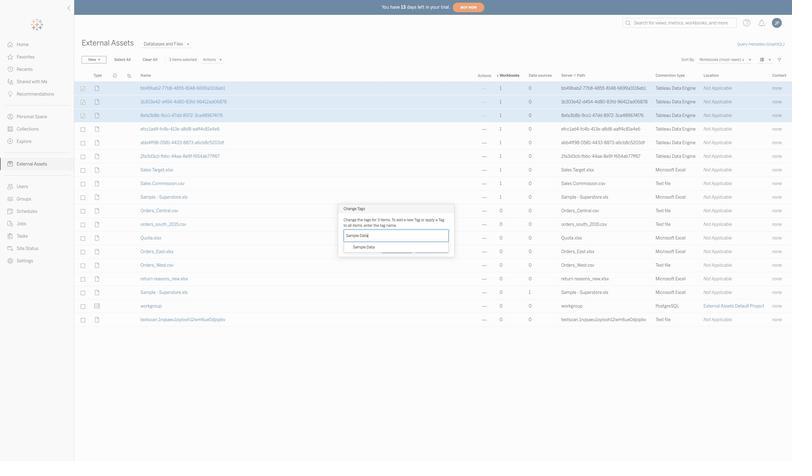 Task type: describe. For each thing, give the bounding box(es) containing it.
by:
[[690, 58, 696, 62]]

file (text file) image for orders_south_2015.csv
[[94, 221, 101, 228]]

2 fbbc- from the left
[[582, 154, 592, 159]]

quota.xlsx link
[[141, 236, 161, 241]]

connection
[[656, 73, 676, 78]]

change for change the tags for 3 items. to add a new tag or apply a tag to all items, enter the tag name.
[[344, 218, 357, 222]]

row containing 1b303e42-d454-4d80-83fd-96412ad06878
[[74, 95, 793, 109]]

not for efcc1ad4-fc4b-413e-a8d8-aaff4c81e4e6 link
[[704, 127, 711, 132]]

clear all
[[143, 58, 157, 62]]

1 44aa- from the left
[[171, 154, 183, 159]]

not applicable for 'row' containing quota.xlsx
[[704, 236, 733, 241]]

none for 'row' containing workgroup
[[773, 304, 783, 309]]

cancel button
[[382, 246, 412, 253]]

1 orders_south_2015.csv from the left
[[141, 222, 186, 227]]

data for 2fa3d3cb-fbbc-44aa-8e9f-f654ab77ff67
[[672, 154, 682, 159]]

1 bb49bab2- from the left
[[141, 86, 162, 91]]

1 f654ab77ff67 from the left
[[193, 154, 220, 159]]

by text only_f5he34f image for recommendations
[[7, 91, 13, 97]]

2 f654ab77ff67 from the left
[[614, 154, 641, 159]]

orders_west.csv link
[[141, 263, 174, 268]]

new
[[407, 218, 414, 222]]

2 orders_west.csv from the left
[[562, 263, 595, 268]]

1 a from the left
[[404, 218, 406, 222]]

site status
[[17, 246, 39, 251]]

row containing bb49bab2-77b8-4855-8148-6699a3116eb1
[[74, 82, 793, 95]]

2 3ca489674f76 from the left
[[616, 113, 644, 118]]

default
[[735, 304, 750, 309]]

1 96412ad06878 from the left
[[197, 99, 227, 105]]

by text only_f5he34f image for collections
[[7, 126, 13, 132]]

file (tableau data engine) image for 8efa3b8b-
[[94, 112, 101, 119]]

favorites link
[[0, 51, 74, 63]]

not for 'orders_west.csv' link
[[704, 263, 711, 268]]

1 for abb4ff98-0581-4433-8873-a6cb8c5203df
[[500, 140, 502, 146]]

1 a6cb8c5203df from the left
[[195, 140, 224, 146]]

1 for efcc1ad4-fc4b-413e-a8d8-aaff4c81e4e6
[[500, 127, 502, 132]]

type
[[94, 73, 102, 78]]

external assets default project
[[704, 304, 765, 309]]

contact
[[773, 73, 787, 78]]

none for 'row' containing quota.xlsx
[[773, 236, 783, 241]]

users
[[17, 184, 28, 189]]

row group containing bb49bab2-77b8-4855-8148-6699a3116eb1
[[74, 82, 793, 327]]

2 8efa3b8b-9cc1-47dd-8972-3ca489674f76 from the left
[[562, 113, 644, 118]]

2 0581- from the left
[[581, 140, 593, 146]]

1 8efa3b8b-9cc1-47dd-8972-3ca489674f76 from the left
[[141, 113, 223, 118]]

2 return reasons_new.xlsx from the left
[[562, 276, 609, 282]]

select all button
[[110, 56, 135, 63]]

2 sales target.xlsx from the left
[[562, 168, 594, 173]]

none for 'row' containing textscan.1nqsaeu1oylooh12wm6ue0dpipbv
[[773, 317, 783, 323]]

2 workgroup from the left
[[562, 304, 583, 309]]

textscan.1nqsaeu1oylooh12wm6ue0dpipbv link
[[141, 317, 225, 323]]

home
[[17, 42, 29, 47]]

file (tableau data engine) image
[[94, 153, 101, 160]]

data for abb4ff98-0581-4433-8873-a6cb8c5203df
[[672, 140, 682, 146]]

2 6699a3116eb1 from the left
[[618, 86, 646, 91]]

2 orders_south_2015.csv from the left
[[562, 222, 607, 227]]

1 return from the left
[[141, 276, 153, 282]]

1 target.xlsx from the left
[[152, 168, 173, 173]]

1 for sales commission.csv
[[500, 181, 502, 186]]

by text only_f5he34f image for recents
[[7, 67, 13, 72]]

3 items selected
[[169, 58, 197, 62]]

not for sales commission.csv "link"
[[704, 181, 711, 186]]

your
[[431, 4, 440, 10]]

have
[[391, 4, 400, 10]]

external inside main navigation. press the up and down arrow keys to access links. element
[[17, 162, 33, 167]]

selected
[[183, 58, 197, 62]]

tableau for aaff4c81e4e6
[[656, 127, 671, 132]]

1 2fa3d3cb- from the left
[[141, 154, 161, 159]]

not for the orders_central.csv link at top left
[[704, 208, 711, 214]]

file for orders_south_2015.csv
[[665, 222, 671, 227]]

1 for 1b303e42-d454-4d80-83fd-96412ad06878
[[500, 99, 502, 105]]

not for 0 sample - superstore.xls link
[[704, 290, 711, 295]]

applicable for the return reasons_new.xlsx link
[[712, 276, 733, 282]]

shared
[[17, 79, 31, 85]]

navigation panel element
[[0, 19, 74, 267]]

text file for textscan.1nqsaeu1oylooh12wm6ue0dpipbv
[[656, 317, 671, 323]]

days
[[407, 4, 417, 10]]

file (microsoft excel) image for sample - superstore.xls
[[94, 289, 101, 296]]

recents
[[17, 67, 33, 72]]

clear all button
[[139, 56, 161, 63]]

jobs
[[17, 221, 26, 227]]

2 microsoft excel from the top
[[656, 195, 686, 200]]

change tags dialog
[[338, 204, 454, 257]]

1 8972- from the left
[[183, 113, 195, 118]]

1 8148- from the left
[[186, 86, 197, 91]]

text for orders_south_2015.csv
[[656, 222, 664, 227]]

not applicable for 'row' containing bb49bab2-77b8-4855-8148-6699a3116eb1
[[704, 86, 733, 91]]

1 horizontal spatial assets
[[111, 38, 134, 47]]

1 aaff4c81e4e6 from the left
[[193, 127, 220, 132]]

by text only_f5he34f image for site status
[[7, 246, 13, 251]]

2 2fa3d3cb- from the left
[[562, 154, 582, 159]]

tableau for 6699a3116eb1
[[656, 86, 671, 91]]

to
[[344, 224, 347, 228]]

type
[[677, 73, 685, 78]]

all for select all
[[126, 58, 131, 62]]

query metadata (graphiql) link
[[738, 42, 785, 46]]

2 reasons_new.xlsx from the left
[[575, 276, 609, 282]]

13
[[401, 4, 406, 10]]

none for 'row' containing 1b303e42-d454-4d80-83fd-96412ad06878
[[773, 99, 783, 105]]

1 abb4ff98-0581-4433-8873-a6cb8c5203df from the left
[[141, 140, 224, 146]]

tasks link
[[0, 230, 74, 242]]

2 bb49bab2-77b8-4855-8148-6699a3116eb1 from the left
[[562, 86, 646, 91]]

0 horizontal spatial 3
[[169, 58, 171, 62]]

1 77b8- from the left
[[162, 86, 174, 91]]

tag
[[380, 224, 386, 228]]

2 1b303e42- from the left
[[562, 99, 583, 105]]

/
[[574, 73, 576, 78]]

1 return reasons_new.xlsx from the left
[[141, 276, 188, 282]]

1 47dd- from the left
[[172, 113, 183, 118]]

microsoft excel for quota.xlsx link
[[656, 236, 686, 241]]

1 3ca489674f76 from the left
[[195, 113, 223, 118]]

row containing return reasons_new.xlsx
[[74, 272, 793, 286]]

2 commission.csv from the left
[[573, 181, 606, 186]]

external inside 'row'
[[704, 304, 720, 309]]

1 1b303e42-d454-4d80-83fd-96412ad06878 from the left
[[141, 99, 227, 105]]

site status link
[[0, 242, 74, 255]]

abb4ff98-0581-4433-8873-a6cb8c5203df link
[[141, 140, 224, 146]]

excel for quota.xlsx link
[[676, 236, 686, 241]]

row containing workgroup
[[74, 300, 793, 313]]

data for bb49bab2-77b8-4855-8148-6699a3116eb1
[[672, 86, 682, 91]]

1 workgroup from the left
[[141, 304, 162, 309]]

external assets inside main navigation. press the up and down arrow keys to access links. element
[[17, 162, 47, 167]]

applicable for 8efa3b8b-9cc1-47dd-8972-3ca489674f76 link
[[712, 113, 733, 118]]

1 horizontal spatial the
[[374, 224, 379, 228]]

change the tags for 3 items. to add a new tag or apply a tag to all items, enter the tag name.
[[344, 218, 445, 228]]

metadata
[[749, 42, 765, 46]]

save tags
[[424, 247, 441, 252]]

1 6699a3116eb1 from the left
[[197, 86, 225, 91]]

tableau data engine for 8efa3b8b-9cc1-47dd-8972-3ca489674f76
[[656, 113, 696, 118]]

actions
[[478, 74, 492, 78]]

9 row from the top
[[74, 191, 793, 204]]

items,
[[353, 224, 363, 228]]

not for sample - superstore.xls link related to 1
[[704, 195, 711, 200]]

not applicable for 'row' containing orders_south_2015.csv
[[704, 222, 733, 227]]

not for 2fa3d3cb-fbbc-44aa-8e9f-f654ab77ff67 link
[[704, 154, 711, 159]]

2 8e9f- from the left
[[604, 154, 614, 159]]

1 for 2fa3d3cb-fbbc-44aa-8e9f-f654ab77ff67
[[500, 154, 502, 159]]

text file for sales commission.csv
[[656, 181, 671, 186]]

by text only_f5he34f image for jobs
[[7, 221, 13, 227]]

workbooks
[[500, 73, 520, 78]]

groups
[[17, 197, 31, 202]]

sources
[[538, 73, 552, 78]]

1 efcc1ad4-fc4b-413e-a8d8-aaff4c81e4e6 from the left
[[141, 127, 220, 132]]

1 8e9f- from the left
[[183, 154, 193, 159]]

settings link
[[0, 255, 74, 267]]

text for sales commission.csv
[[656, 181, 664, 186]]

select all
[[114, 58, 131, 62]]

file (microsoft excel) image for sales
[[94, 166, 101, 174]]

row containing 2fa3d3cb-fbbc-44aa-8e9f-f654ab77ff67
[[74, 150, 793, 163]]

cancel
[[391, 247, 403, 252]]

applicable for sales target.xlsx link
[[712, 168, 733, 173]]

2 tag from the left
[[439, 218, 445, 222]]

1 orders_west.csv from the left
[[141, 263, 174, 268]]

1 tag from the left
[[415, 218, 420, 222]]

2 44aa- from the left
[[592, 154, 604, 159]]

2 textscan.1nqsaeu1oylooh12wm6ue0dpipbv from the left
[[562, 317, 647, 323]]

clear
[[143, 58, 152, 62]]

2 d454- from the left
[[583, 99, 595, 105]]

row containing efcc1ad4-fc4b-413e-a8d8-aaff4c81e4e6
[[74, 123, 793, 136]]

microsoft excel for the return reasons_new.xlsx link
[[656, 276, 686, 282]]

2 9cc1- from the left
[[582, 113, 593, 118]]

efcc1ad4-fc4b-413e-a8d8-aaff4c81e4e6 link
[[141, 127, 220, 132]]

1 for bb49bab2-77b8-4855-8148-6699a3116eb1
[[500, 86, 502, 91]]

not applicable for 'row' containing abb4ff98-0581-4433-8873-a6cb8c5203df
[[704, 140, 733, 146]]

0 horizontal spatial the
[[358, 218, 363, 222]]

for
[[372, 218, 377, 222]]

2 77b8- from the left
[[583, 86, 595, 91]]

orders_central.csv link
[[141, 208, 178, 214]]

1 bb49bab2-77b8-4855-8148-6699a3116eb1 from the left
[[141, 86, 225, 91]]

1 quota.xlsx from the left
[[141, 236, 161, 241]]

2 4433- from the left
[[593, 140, 605, 146]]

workgroup link
[[141, 304, 162, 309]]

2 sales commission.csv from the left
[[562, 181, 606, 186]]

trial.
[[441, 4, 451, 10]]

1 d454- from the left
[[162, 99, 174, 105]]

2 aaff4c81e4e6 from the left
[[614, 127, 641, 132]]

location
[[704, 73, 719, 78]]

1 sales commission.csv from the left
[[141, 181, 185, 186]]

2 fc4b- from the left
[[581, 127, 591, 132]]

none for 'row' containing 2fa3d3cb-fbbc-44aa-8e9f-f654ab77ff67
[[773, 154, 783, 159]]

server / path
[[562, 73, 586, 78]]

by text only_f5he34f image for external assets
[[7, 161, 13, 167]]

2 96412ad06878 from the left
[[618, 99, 648, 105]]

schedules
[[17, 209, 37, 214]]

2 a6cb8c5203df from the left
[[616, 140, 645, 146]]

buy
[[461, 5, 468, 9]]

by text only_f5he34f image for schedules
[[7, 209, 13, 214]]

personal
[[17, 114, 34, 120]]

you have 13 days left in your trial.
[[382, 4, 451, 10]]

text file for orders_west.csv
[[656, 263, 671, 268]]

to
[[392, 218, 396, 222]]

name.
[[387, 224, 397, 228]]

path
[[577, 73, 586, 78]]

data for efcc1ad4-fc4b-413e-a8d8-aaff4c81e4e6
[[672, 127, 682, 132]]

2 efcc1ad4-fc4b-413e-a8d8-aaff4c81e4e6 from the left
[[562, 127, 641, 132]]

by text only_f5he34f image for users
[[7, 184, 13, 189]]

buy now
[[461, 5, 477, 9]]

1 0581- from the left
[[160, 140, 172, 146]]

sort
[[682, 58, 689, 62]]

left
[[418, 4, 425, 10]]

postgresql
[[656, 304, 680, 309]]

1 sales target.xlsx from the left
[[141, 168, 173, 173]]

change tags
[[344, 207, 365, 211]]

connection type
[[656, 73, 685, 78]]

all for clear all
[[153, 58, 157, 62]]

1 4855- from the left
[[174, 86, 186, 91]]

or
[[421, 218, 425, 222]]

2 47dd- from the left
[[593, 113, 604, 118]]

1 abb4ff98- from the left
[[141, 140, 160, 146]]

1 8efa3b8b- from the left
[[141, 113, 161, 118]]

tableau for f654ab77ff67
[[656, 154, 671, 159]]

query metadata (graphiql)
[[738, 42, 785, 46]]

1 for 8efa3b8b-9cc1-47dd-8972-3ca489674f76
[[500, 113, 502, 118]]

recommendations link
[[0, 88, 74, 100]]

1 fbbc- from the left
[[161, 154, 171, 159]]

Change the tags for 3 items. To add a new Tag or apply a Tag to all items, enter the tag name. text field
[[346, 232, 369, 240]]

2 efcc1ad4- from the left
[[562, 127, 581, 132]]

collections link
[[0, 123, 74, 135]]

home link
[[0, 38, 74, 51]]

tags for change tags
[[358, 207, 365, 211]]

text file for orders_south_2015.csv
[[656, 222, 671, 227]]

2 4d80- from the left
[[595, 99, 607, 105]]

0 vertical spatial external assets
[[82, 38, 134, 47]]

not for the return reasons_new.xlsx link
[[704, 276, 711, 282]]

sample data
[[353, 245, 375, 250]]

none for 'row' containing orders_south_2015.csv
[[773, 222, 783, 227]]

none for 'row' containing bb49bab2-77b8-4855-8148-6699a3116eb1
[[773, 86, 783, 91]]

2 8873- from the left
[[605, 140, 616, 146]]

3 inside change the tags for 3 items. to add a new tag or apply a tag to all items, enter the tag name.
[[378, 218, 380, 222]]

2 413e- from the left
[[591, 127, 602, 132]]

microsoft excel for orders_east.xlsx link
[[656, 249, 686, 255]]

tags for save tags
[[433, 247, 441, 252]]

file (microsoft excel) image for return
[[94, 275, 101, 283]]

2 a8d8- from the left
[[602, 127, 614, 132]]

engine for 6699a3116eb1
[[683, 86, 696, 91]]

2 a from the left
[[436, 218, 438, 222]]

applicable for the orders_central.csv link at top left
[[712, 208, 733, 214]]

settings
[[17, 259, 33, 264]]

none for 'row' containing sales commission.csv
[[773, 181, 783, 186]]

microsoft for ninth 'row' from the top of the 'grid' containing bb49bab2-77b8-4855-8148-6699a3116eb1
[[656, 195, 675, 200]]

text for textscan.1nqsaeu1oylooh12wm6ue0dpipbv
[[656, 317, 664, 323]]

2 abb4ff98- from the left
[[562, 140, 581, 146]]

2 83fd- from the left
[[607, 99, 618, 105]]

applicable for 0 sample - superstore.xls link
[[712, 290, 733, 295]]

jobs link
[[0, 218, 74, 230]]

2 quota.xlsx from the left
[[562, 236, 583, 241]]

recents link
[[0, 63, 74, 76]]

row containing sales target.xlsx
[[74, 163, 793, 177]]

file (tableau data engine) image for abb4ff98-
[[94, 139, 101, 147]]

in
[[426, 4, 430, 10]]

none for 'row' containing 8efa3b8b-9cc1-47dd-8972-3ca489674f76
[[773, 113, 783, 118]]

by text only_f5he34f image for tasks
[[7, 233, 13, 239]]

1 textscan.1nqsaeu1oylooh12wm6ue0dpipbv from the left
[[141, 317, 225, 323]]

users link
[[0, 181, 74, 193]]

external assets link
[[0, 158, 74, 170]]



Task type: vqa. For each thing, say whether or not it's contained in the screenshot.
workgroup
yes



Task type: locate. For each thing, give the bounding box(es) containing it.
8 none from the top
[[773, 181, 783, 186]]

3 tableau from the top
[[656, 113, 671, 118]]

external assets up select
[[82, 38, 134, 47]]

1 horizontal spatial orders_central.csv
[[562, 208, 599, 214]]

assets inside main navigation. press the up and down arrow keys to access links. element
[[34, 162, 47, 167]]

applicable for orders_south_2015.csv link on the top left of page
[[712, 222, 733, 227]]

16 row from the top
[[74, 286, 793, 300]]

by text only_f5he34f image inside tasks link
[[7, 233, 13, 239]]

2 applicable from the top
[[712, 99, 733, 105]]

bb49bab2-
[[141, 86, 162, 91], [562, 86, 583, 91]]

3
[[169, 58, 171, 62], [378, 218, 380, 222]]

bb49bab2-77b8-4855-8148-6699a3116eb1 link
[[141, 86, 225, 91]]

applicable for textscan.1nqsaeu1oylooh12wm6ue0dpipbv link in the left of the page
[[712, 317, 733, 323]]

3 text file from the top
[[656, 222, 671, 227]]

0 vertical spatial the
[[358, 218, 363, 222]]

2 horizontal spatial external
[[704, 304, 720, 309]]

d454- up 8efa3b8b-9cc1-47dd-8972-3ca489674f76 link
[[162, 99, 174, 105]]

external left default
[[704, 304, 720, 309]]

applicable for 2fa3d3cb-fbbc-44aa-8e9f-f654ab77ff67 link
[[712, 154, 733, 159]]

2 return from the left
[[562, 276, 574, 282]]

2 file (text file) image from the top
[[94, 316, 101, 324]]

1 1b303e42- from the left
[[141, 99, 162, 105]]

1 horizontal spatial d454-
[[583, 99, 595, 105]]

1 file (microsoft excel) image from the top
[[94, 235, 101, 242]]

0 horizontal spatial 47dd-
[[172, 113, 183, 118]]

excel for 0 sample - superstore.xls link
[[676, 290, 686, 295]]

1 orders_central.csv from the left
[[141, 208, 178, 214]]

0 horizontal spatial all
[[126, 58, 131, 62]]

1 horizontal spatial 1b303e42-d454-4d80-83fd-96412ad06878
[[562, 99, 648, 105]]

applicable for bb49bab2-77b8-4855-8148-6699a3116eb1 link
[[712, 86, 733, 91]]

0 horizontal spatial 8efa3b8b-
[[141, 113, 161, 118]]

7 by text only_f5he34f image from the top
[[7, 139, 13, 144]]

microsoft for 'row' containing quota.xlsx
[[656, 236, 675, 241]]

0 horizontal spatial abb4ff98-
[[141, 140, 160, 146]]

9 not from the top
[[704, 195, 711, 200]]

1 tableau from the top
[[656, 86, 671, 91]]

(graphiql)
[[766, 42, 785, 46]]

15 none from the top
[[773, 276, 783, 282]]

aaff4c81e4e6
[[193, 127, 220, 132], [614, 127, 641, 132]]

by text only_f5he34f image inside users link
[[7, 184, 13, 189]]

9cc1-
[[161, 113, 172, 118], [582, 113, 593, 118]]

1 horizontal spatial 8972-
[[604, 113, 616, 118]]

1b303e42- down name
[[141, 99, 162, 105]]

2 4855- from the left
[[595, 86, 607, 91]]

12 applicable from the top
[[712, 236, 733, 241]]

return reasons_new.xlsx
[[141, 276, 188, 282], [562, 276, 609, 282]]

0 horizontal spatial 9cc1-
[[161, 113, 172, 118]]

4 tableau from the top
[[656, 127, 671, 132]]

1 horizontal spatial 44aa-
[[592, 154, 604, 159]]

1 horizontal spatial 3ca489674f76
[[616, 113, 644, 118]]

row containing sales commission.csv
[[74, 177, 793, 191]]

data
[[529, 73, 537, 78], [672, 86, 682, 91], [672, 99, 682, 105], [672, 113, 682, 118], [672, 127, 682, 132], [672, 140, 682, 146], [672, 154, 682, 159], [367, 245, 375, 250]]

d454-
[[162, 99, 174, 105], [583, 99, 595, 105]]

not applicable for 'row' containing 8efa3b8b-9cc1-47dd-8972-3ca489674f76
[[704, 113, 733, 118]]

assets
[[111, 38, 134, 47], [34, 162, 47, 167], [721, 304, 735, 309]]

1 horizontal spatial abb4ff98-0581-4433-8873-a6cb8c5203df
[[562, 140, 645, 146]]

0 horizontal spatial return reasons_new.xlsx
[[141, 276, 188, 282]]

0 horizontal spatial aaff4c81e4e6
[[193, 127, 220, 132]]

file (microsoft excel) image
[[94, 166, 101, 174], [94, 194, 101, 201], [94, 248, 101, 256], [94, 275, 101, 283]]

all right select
[[126, 58, 131, 62]]

1 horizontal spatial 8efa3b8b-9cc1-47dd-8972-3ca489674f76
[[562, 113, 644, 118]]

0 horizontal spatial f654ab77ff67
[[193, 154, 220, 159]]

external assets
[[82, 38, 134, 47], [17, 162, 47, 167]]

by text only_f5he34f image for settings
[[7, 258, 13, 264]]

0 vertical spatial tags
[[358, 207, 365, 211]]

1 by text only_f5he34f image from the top
[[7, 42, 13, 47]]

bb49bab2- down name
[[141, 86, 162, 91]]

you
[[382, 4, 389, 10]]

1b303e42-d454-4d80-83fd-96412ad06878 link
[[141, 99, 227, 105]]

4 tableau data engine from the top
[[656, 127, 696, 132]]

file (microsoft excel) image for quota.xlsx
[[94, 235, 101, 242]]

5 none from the top
[[773, 140, 783, 146]]

0 horizontal spatial tags
[[358, 207, 365, 211]]

by text only_f5he34f image left 'recents'
[[7, 67, 13, 72]]

a right apply
[[436, 218, 438, 222]]

1 commission.csv from the left
[[152, 181, 185, 186]]

by text only_f5he34f image inside collections link
[[7, 126, 13, 132]]

1 vertical spatial the
[[374, 224, 379, 228]]

not applicable for third 'row' from the bottom of the 'grid' containing bb49bab2-77b8-4855-8148-6699a3116eb1
[[704, 290, 733, 295]]

1 horizontal spatial 1b303e42-
[[562, 99, 583, 105]]

microsoft for 'row' containing return reasons_new.xlsx
[[656, 276, 675, 282]]

excel for sales target.xlsx link
[[676, 168, 686, 173]]

by text only_f5he34f image left tasks
[[7, 233, 13, 239]]

tasks
[[17, 234, 28, 239]]

0 horizontal spatial orders_east.xlsx
[[141, 249, 174, 255]]

space
[[35, 114, 47, 120]]

0 horizontal spatial external
[[17, 162, 33, 167]]

tag left or
[[415, 218, 420, 222]]

by text only_f5he34f image inside site status link
[[7, 246, 13, 251]]

engine for a6cb8c5203df
[[683, 140, 696, 146]]

tableau
[[656, 86, 671, 91], [656, 99, 671, 105], [656, 113, 671, 118], [656, 127, 671, 132], [656, 140, 671, 146], [656, 154, 671, 159]]

sales target.xlsx link
[[141, 168, 173, 173]]

external assets up users link
[[17, 162, 47, 167]]

text for orders_west.csv
[[656, 263, 664, 268]]

0 horizontal spatial 6699a3116eb1
[[197, 86, 225, 91]]

row containing orders_central.csv
[[74, 204, 793, 218]]

engine for 3ca489674f76
[[683, 113, 696, 118]]

2 8efa3b8b- from the left
[[562, 113, 582, 118]]

1 horizontal spatial sales target.xlsx
[[562, 168, 594, 173]]

change inside change the tags for 3 items. to add a new tag or apply a tag to all items, enter the tag name.
[[344, 218, 357, 222]]

file (text file) image
[[94, 221, 101, 228], [94, 316, 101, 324]]

0 horizontal spatial fc4b-
[[160, 127, 170, 132]]

1 text from the top
[[656, 181, 664, 186]]

file for orders_west.csv
[[665, 263, 671, 268]]

1b303e42-
[[141, 99, 162, 105], [562, 99, 583, 105]]

database (postgresql) image
[[94, 303, 101, 310]]

assets up users link
[[34, 162, 47, 167]]

by text only_f5he34f image left home
[[7, 42, 13, 47]]

sales target.xlsx
[[141, 168, 173, 173], [562, 168, 594, 173]]

8 not applicable from the top
[[704, 181, 733, 186]]

by text only_f5he34f image inside shared with me link
[[7, 79, 13, 85]]

microsoft excel for sales target.xlsx link
[[656, 168, 686, 173]]

by text only_f5he34f image
[[7, 42, 13, 47], [7, 54, 13, 60], [7, 67, 13, 72], [7, 79, 13, 85], [7, 114, 13, 120], [7, 126, 13, 132], [7, 139, 13, 144], [7, 196, 13, 202], [7, 221, 13, 227], [7, 233, 13, 239], [7, 258, 13, 264]]

2 horizontal spatial assets
[[721, 304, 735, 309]]

grid
[[74, 70, 793, 461]]

all inside button
[[153, 58, 157, 62]]

by text only_f5he34f image inside home link
[[7, 42, 13, 47]]

shared with me
[[17, 79, 47, 85]]

7 none from the top
[[773, 168, 783, 173]]

1 horizontal spatial 6699a3116eb1
[[618, 86, 646, 91]]

by text only_f5he34f image inside favorites link
[[7, 54, 13, 60]]

change
[[344, 207, 357, 211], [344, 218, 357, 222]]

0 horizontal spatial external assets
[[17, 162, 47, 167]]

1 horizontal spatial 9cc1-
[[582, 113, 593, 118]]

not for 1b303e42-d454-4d80-83fd-96412ad06878 "link" at the top left
[[704, 99, 711, 105]]

file for sales commission.csv
[[665, 181, 671, 186]]

1b303e42- down server / path
[[562, 99, 583, 105]]

by text only_f5he34f image inside personal space link
[[7, 114, 13, 120]]

text for orders_central.csv
[[656, 208, 664, 214]]

0 horizontal spatial 3ca489674f76
[[195, 113, 223, 118]]

3 left items
[[169, 58, 171, 62]]

none for third 'row' from the bottom of the 'grid' containing bb49bab2-77b8-4855-8148-6699a3116eb1
[[773, 290, 783, 295]]

1 horizontal spatial 4433-
[[593, 140, 605, 146]]

row containing orders_east.xlsx
[[74, 245, 793, 259]]

tags
[[358, 207, 365, 211], [433, 247, 441, 252]]

2fa3d3cb-fbbc-44aa-8e9f-f654ab77ff67 link
[[141, 154, 220, 159]]

tableau data engine for 1b303e42-d454-4d80-83fd-96412ad06878
[[656, 99, 696, 105]]

1 vertical spatial file (text file) image
[[94, 316, 101, 324]]

1 horizontal spatial fc4b-
[[581, 127, 591, 132]]

7 not from the top
[[704, 168, 711, 173]]

shared with me link
[[0, 76, 74, 88]]

text file for orders_central.csv
[[656, 208, 671, 214]]

file (tableau data engine) image for bb49bab2-
[[94, 85, 101, 92]]

row containing 8efa3b8b-9cc1-47dd-8972-3ca489674f76
[[74, 109, 793, 123]]

sales
[[141, 168, 151, 173], [562, 168, 572, 173], [141, 181, 151, 186], [562, 181, 572, 186]]

sample - superstore.xls link down sales commission.csv "link"
[[141, 195, 188, 200]]

external assets default project link
[[704, 304, 765, 309]]

1 fc4b- from the left
[[160, 127, 170, 132]]

5 microsoft from the top
[[656, 276, 675, 282]]

none for 'row' containing orders_west.csv
[[773, 263, 783, 268]]

16 applicable from the top
[[712, 290, 733, 295]]

none for 'row' containing sales target.xlsx
[[773, 168, 783, 173]]

not for bb49bab2-77b8-4855-8148-6699a3116eb1 link
[[704, 86, 711, 91]]

grid containing bb49bab2-77b8-4855-8148-6699a3116eb1
[[74, 70, 793, 461]]

1 vertical spatial file (microsoft excel) image
[[94, 289, 101, 296]]

7 row from the top
[[74, 163, 793, 177]]

schedules link
[[0, 205, 74, 218]]

2 bb49bab2- from the left
[[562, 86, 583, 91]]

1 8873- from the left
[[183, 140, 195, 146]]

file (text file) image for textscan.1nqsaeu1oylooh12wm6ue0dpipbv
[[94, 316, 101, 324]]

assets left default
[[721, 304, 735, 309]]

new button
[[82, 56, 107, 63]]

1 for sample - superstore.xls
[[500, 195, 502, 200]]

tableau data engine for efcc1ad4-fc4b-413e-a8d8-aaff4c81e4e6
[[656, 127, 696, 132]]

by text only_f5he34f image left jobs at the left top
[[7, 221, 13, 227]]

1 for sales target.xlsx
[[500, 168, 502, 173]]

0 horizontal spatial sales target.xlsx
[[141, 168, 173, 173]]

by text only_f5he34f image
[[7, 91, 13, 97], [7, 161, 13, 167], [7, 184, 13, 189], [7, 209, 13, 214], [7, 246, 13, 251]]

1 vertical spatial change
[[344, 218, 357, 222]]

0 horizontal spatial return
[[141, 276, 153, 282]]

2 row from the top
[[74, 95, 793, 109]]

file (microsoft excel) image
[[94, 235, 101, 242], [94, 289, 101, 296]]

1 efcc1ad4- from the left
[[141, 127, 160, 132]]

sample - superstore.xls link down the return reasons_new.xlsx link
[[141, 290, 188, 295]]

sales commission.csv
[[141, 181, 185, 186], [562, 181, 606, 186]]

select
[[114, 58, 125, 62]]

by text only_f5he34f image for groups
[[7, 196, 13, 202]]

14 applicable from the top
[[712, 263, 733, 268]]

1 vertical spatial assets
[[34, 162, 47, 167]]

status
[[25, 246, 39, 251]]

1 horizontal spatial external assets
[[82, 38, 134, 47]]

add
[[397, 218, 403, 222]]

by text only_f5he34f image for explore
[[7, 139, 13, 144]]

items.
[[381, 218, 391, 222]]

7 not applicable from the top
[[704, 168, 733, 173]]

1 microsoft excel from the top
[[656, 168, 686, 173]]

1 horizontal spatial bb49bab2-77b8-4855-8148-6699a3116eb1
[[562, 86, 646, 91]]

1 horizontal spatial 47dd-
[[593, 113, 604, 118]]

0 horizontal spatial workgroup
[[141, 304, 162, 309]]

by text only_f5he34f image inside external assets link
[[7, 161, 13, 167]]

all
[[126, 58, 131, 62], [153, 58, 157, 62]]

17 row from the top
[[74, 300, 793, 313]]

reasons_new.xlsx
[[154, 276, 188, 282], [575, 276, 609, 282]]

external up new popup button
[[82, 38, 110, 47]]

4855-
[[174, 86, 186, 91], [595, 86, 607, 91]]

12 not applicable from the top
[[704, 236, 733, 241]]

not for abb4ff98-0581-4433-8873-a6cb8c5203df link
[[704, 140, 711, 146]]

14 none from the top
[[773, 263, 783, 268]]

by text only_f5he34f image left the settings
[[7, 258, 13, 264]]

not applicable for 'row' containing 1b303e42-d454-4d80-83fd-96412ad06878
[[704, 99, 733, 105]]

1 horizontal spatial efcc1ad4-
[[562, 127, 581, 132]]

0 horizontal spatial 2fa3d3cb-fbbc-44aa-8e9f-f654ab77ff67
[[141, 154, 220, 159]]

row containing abb4ff98-0581-4433-8873-a6cb8c5203df
[[74, 136, 793, 150]]

a
[[404, 218, 406, 222], [436, 218, 438, 222]]

excel for orders_east.xlsx link
[[676, 249, 686, 255]]

1 4d80- from the left
[[174, 99, 186, 105]]

1 vertical spatial 3
[[378, 218, 380, 222]]

2 vertical spatial file (text file) image
[[94, 262, 101, 269]]

1 vertical spatial external
[[17, 162, 33, 167]]

recommendations
[[17, 92, 54, 97]]

1 vertical spatial external assets
[[17, 162, 47, 167]]

file (tableau data engine) image
[[94, 85, 101, 92], [94, 98, 101, 106], [94, 112, 101, 119], [94, 126, 101, 133], [94, 139, 101, 147]]

applicable for 1b303e42-d454-4d80-83fd-96412ad06878 "link" at the top left
[[712, 99, 733, 105]]

77b8- up 1b303e42-d454-4d80-83fd-96412ad06878 "link" at the top left
[[162, 86, 174, 91]]

1 horizontal spatial 8148-
[[607, 86, 618, 91]]

2 orders_east.xlsx from the left
[[562, 249, 595, 255]]

1 horizontal spatial orders_west.csv
[[562, 263, 595, 268]]

the down for
[[374, 224, 379, 228]]

1 horizontal spatial tag
[[439, 218, 445, 222]]

13 not applicable from the top
[[704, 249, 733, 255]]

tableau data engine
[[656, 86, 696, 91], [656, 99, 696, 105], [656, 113, 696, 118], [656, 127, 696, 132], [656, 140, 696, 146], [656, 154, 696, 159]]

3 applicable from the top
[[712, 113, 733, 118]]

all inside button
[[126, 58, 131, 62]]

1 83fd- from the left
[[186, 99, 197, 105]]

none for 'row' containing orders_east.xlsx
[[773, 249, 783, 255]]

10 by text only_f5he34f image from the top
[[7, 233, 13, 239]]

fbbc-
[[161, 154, 171, 159], [582, 154, 592, 159]]

by text only_f5he34f image inside the 'groups' link
[[7, 196, 13, 202]]

data sources
[[529, 73, 552, 78]]

1 orders_east.xlsx from the left
[[141, 249, 174, 255]]

quota.xlsx
[[141, 236, 161, 241], [562, 236, 583, 241]]

none for 'row' containing abb4ff98-0581-4433-8873-a6cb8c5203df
[[773, 140, 783, 146]]

sample - superstore.xls link for 1
[[141, 195, 188, 200]]

1 horizontal spatial 4855-
[[595, 86, 607, 91]]

5 text from the top
[[656, 317, 664, 323]]

row containing textscan.1nqsaeu1oylooh12wm6ue0dpipbv
[[74, 313, 793, 327]]

by text only_f5he34f image inside recents link
[[7, 67, 13, 72]]

bb49bab2-77b8-4855-8148-6699a3116eb1 down path
[[562, 86, 646, 91]]

1 horizontal spatial 0581-
[[581, 140, 593, 146]]

cell
[[108, 82, 122, 95], [122, 82, 137, 95], [108, 95, 122, 109], [122, 95, 137, 109], [108, 109, 122, 123], [122, 109, 137, 123], [108, 123, 122, 136], [122, 123, 137, 136], [108, 136, 122, 150], [122, 136, 137, 150], [108, 150, 122, 163], [122, 150, 137, 163], [108, 163, 122, 177], [122, 163, 137, 177], [108, 177, 122, 191], [122, 177, 137, 191], [108, 191, 122, 204], [122, 191, 137, 204], [108, 204, 122, 218], [122, 204, 137, 218], [108, 218, 122, 232], [122, 218, 137, 232], [108, 232, 122, 245], [122, 232, 137, 245], [108, 245, 122, 259], [122, 245, 137, 259], [108, 259, 122, 272], [122, 259, 137, 272], [108, 272, 122, 286], [122, 272, 137, 286], [108, 286, 122, 300], [122, 286, 137, 300], [108, 300, 122, 313], [122, 300, 137, 313], [108, 313, 122, 327], [122, 313, 137, 327]]

by text only_f5he34f image inside settings link
[[7, 258, 13, 264]]

file (text file) image for orders_central.csv
[[94, 207, 101, 215]]

1 by text only_f5he34f image from the top
[[7, 91, 13, 97]]

row
[[74, 82, 793, 95], [74, 95, 793, 109], [74, 109, 793, 123], [74, 123, 793, 136], [74, 136, 793, 150], [74, 150, 793, 163], [74, 163, 793, 177], [74, 177, 793, 191], [74, 191, 793, 204], [74, 204, 793, 218], [74, 218, 793, 232], [74, 232, 793, 245], [74, 245, 793, 259], [74, 259, 793, 272], [74, 272, 793, 286], [74, 286, 793, 300], [74, 300, 793, 313], [74, 313, 793, 327]]

textscan.1nqsaeu1oylooh12wm6ue0dpipbv
[[141, 317, 225, 323], [562, 317, 647, 323]]

tableau for 96412ad06878
[[656, 99, 671, 105]]

not for textscan.1nqsaeu1oylooh12wm6ue0dpipbv link in the left of the page
[[704, 317, 711, 323]]

project
[[751, 304, 765, 309]]

assets inside 'row'
[[721, 304, 735, 309]]

1 a8d8- from the left
[[181, 127, 193, 132]]

file for orders_central.csv
[[665, 208, 671, 214]]

12 not from the top
[[704, 236, 711, 241]]

1 9cc1- from the left
[[161, 113, 172, 118]]

413e-
[[170, 127, 181, 132], [591, 127, 602, 132]]

none for ninth 'row' from the top of the 'grid' containing bb49bab2-77b8-4855-8148-6699a3116eb1
[[773, 195, 783, 200]]

none
[[773, 86, 783, 91], [773, 99, 783, 105], [773, 113, 783, 118], [773, 127, 783, 132], [773, 140, 783, 146], [773, 154, 783, 159], [773, 168, 783, 173], [773, 181, 783, 186], [773, 195, 783, 200], [773, 208, 783, 214], [773, 222, 783, 227], [773, 236, 783, 241], [773, 249, 783, 255], [773, 263, 783, 268], [773, 276, 783, 282], [773, 290, 783, 295], [773, 304, 783, 309], [773, 317, 783, 323]]

collections
[[17, 127, 39, 132]]

2 2fa3d3cb-fbbc-44aa-8e9f-f654ab77ff67 from the left
[[562, 154, 641, 159]]

10 not from the top
[[704, 208, 711, 214]]

1 horizontal spatial external
[[82, 38, 110, 47]]

0 vertical spatial 3
[[169, 58, 171, 62]]

1 vertical spatial sample - superstore.xls link
[[141, 290, 188, 295]]

4 applicable from the top
[[712, 127, 733, 132]]

file (text file) image for orders_west.csv
[[94, 262, 101, 269]]

personal space
[[17, 114, 47, 120]]

3 text from the top
[[656, 222, 664, 227]]

0 horizontal spatial target.xlsx
[[152, 168, 173, 173]]

row group
[[74, 82, 793, 327]]

by text only_f5he34f image inside explore link
[[7, 139, 13, 144]]

1 all from the left
[[126, 58, 131, 62]]

1 horizontal spatial return
[[562, 276, 574, 282]]

0 horizontal spatial a
[[404, 218, 406, 222]]

1 horizontal spatial commission.csv
[[573, 181, 606, 186]]

return
[[141, 276, 153, 282], [562, 276, 574, 282]]

file (text file) image
[[94, 180, 101, 187], [94, 207, 101, 215], [94, 262, 101, 269]]

commission.csv
[[152, 181, 185, 186], [573, 181, 606, 186]]

not for orders_east.xlsx link
[[704, 249, 711, 255]]

not applicable for 'row' containing textscan.1nqsaeu1oylooh12wm6ue0dpipbv
[[704, 317, 733, 323]]

none for 'row' containing orders_central.csv
[[773, 208, 783, 214]]

0 horizontal spatial efcc1ad4-fc4b-413e-a8d8-aaff4c81e4e6
[[141, 127, 220, 132]]

2 not applicable from the top
[[704, 99, 733, 105]]

text file
[[656, 181, 671, 186], [656, 208, 671, 214], [656, 222, 671, 227], [656, 263, 671, 268], [656, 317, 671, 323]]

0 horizontal spatial 77b8-
[[162, 86, 174, 91]]

all
[[348, 224, 352, 228]]

0 horizontal spatial abb4ff98-0581-4433-8873-a6cb8c5203df
[[141, 140, 224, 146]]

bb49bab2- down server / path
[[562, 86, 583, 91]]

2 vertical spatial external
[[704, 304, 720, 309]]

by text only_f5he34f image left collections
[[7, 126, 13, 132]]

2 excel from the top
[[676, 195, 686, 200]]

3 file (microsoft excel) image from the top
[[94, 248, 101, 256]]

1 horizontal spatial abb4ff98-
[[562, 140, 581, 146]]

0 horizontal spatial 8972-
[[183, 113, 195, 118]]

4 engine from the top
[[683, 127, 696, 132]]

1 horizontal spatial reasons_new.xlsx
[[575, 276, 609, 282]]

0 horizontal spatial efcc1ad4-
[[141, 127, 160, 132]]

server
[[562, 73, 573, 78]]

with
[[32, 79, 40, 85]]

0 horizontal spatial d454-
[[162, 99, 174, 105]]

not for sales target.xlsx link
[[704, 168, 711, 173]]

1 horizontal spatial all
[[153, 58, 157, 62]]

row containing orders_west.csv
[[74, 259, 793, 272]]

0 horizontal spatial sales commission.csv
[[141, 181, 185, 186]]

11 not applicable from the top
[[704, 222, 733, 227]]

3 microsoft excel from the top
[[656, 236, 686, 241]]

by text only_f5he34f image left groups
[[7, 196, 13, 202]]

0 horizontal spatial 0581-
[[160, 140, 172, 146]]

8e9f-
[[183, 154, 193, 159], [604, 154, 614, 159]]

1 4433- from the left
[[172, 140, 183, 146]]

2 text file from the top
[[656, 208, 671, 214]]

d454- down path
[[583, 99, 595, 105]]

0 vertical spatial change
[[344, 207, 357, 211]]

external down explore
[[17, 162, 33, 167]]

personal space link
[[0, 111, 74, 123]]

items
[[172, 58, 182, 62]]

0 horizontal spatial assets
[[34, 162, 47, 167]]

engine
[[683, 86, 696, 91], [683, 99, 696, 105], [683, 113, 696, 118], [683, 127, 696, 132], [683, 140, 696, 146], [683, 154, 696, 159]]

0 vertical spatial external
[[82, 38, 110, 47]]

tags inside button
[[433, 247, 441, 252]]

2 microsoft from the top
[[656, 195, 675, 200]]

5 file (tableau data engine) image from the top
[[94, 139, 101, 147]]

0 horizontal spatial 1b303e42-d454-4d80-83fd-96412ad06878
[[141, 99, 227, 105]]

assets up select all
[[111, 38, 134, 47]]

0 horizontal spatial orders_central.csv
[[141, 208, 178, 214]]

name
[[141, 73, 151, 78]]

0 horizontal spatial 413e-
[[170, 127, 181, 132]]

1 horizontal spatial 8873-
[[605, 140, 616, 146]]

not applicable for 'row' containing return reasons_new.xlsx
[[704, 276, 733, 282]]

by text only_f5he34f image inside recommendations link
[[7, 91, 13, 97]]

5 tableau data engine from the top
[[656, 140, 696, 146]]

3 right for
[[378, 218, 380, 222]]

0 horizontal spatial bb49bab2-77b8-4855-8148-6699a3116eb1
[[141, 86, 225, 91]]

fc4b-
[[160, 127, 170, 132], [581, 127, 591, 132]]

by text only_f5he34f image for personal space
[[7, 114, 13, 120]]

14 not applicable from the top
[[704, 263, 733, 268]]

2 abb4ff98-0581-4433-8873-a6cb8c5203df from the left
[[562, 140, 645, 146]]

change for change tags
[[344, 207, 357, 211]]

none for 'row' containing return reasons_new.xlsx
[[773, 276, 783, 282]]

sample - superstore.xls link for 0
[[141, 290, 188, 295]]

the up the items,
[[358, 218, 363, 222]]

microsoft for 'row' containing sales target.xlsx
[[656, 168, 675, 173]]

applicable for quota.xlsx link
[[712, 236, 733, 241]]

2 orders_central.csv from the left
[[562, 208, 599, 214]]

applicable for 'orders_west.csv' link
[[712, 263, 733, 268]]

9 by text only_f5he34f image from the top
[[7, 221, 13, 227]]

tags up tags
[[358, 207, 365, 211]]

buy now button
[[453, 2, 485, 12]]

77b8- down path
[[583, 86, 595, 91]]

me
[[41, 79, 47, 85]]

0 horizontal spatial tag
[[415, 218, 420, 222]]

main navigation. press the up and down arrow keys to access links. element
[[0, 38, 74, 267]]

0 vertical spatial file (text file) image
[[94, 221, 101, 228]]

bb49bab2-77b8-4855-8148-6699a3116eb1
[[141, 86, 225, 91], [562, 86, 646, 91]]

by text only_f5he34f image inside jobs link
[[7, 221, 13, 227]]

2 1b303e42-d454-4d80-83fd-96412ad06878 from the left
[[562, 99, 648, 105]]

a8d8-
[[181, 127, 193, 132], [602, 127, 614, 132]]

0 horizontal spatial 8e9f-
[[183, 154, 193, 159]]

0 horizontal spatial 8873-
[[183, 140, 195, 146]]

0 vertical spatial sample - superstore.xls link
[[141, 195, 188, 200]]

-
[[157, 195, 158, 200], [578, 195, 579, 200], [157, 290, 158, 295], [578, 290, 579, 295]]

by text only_f5he34f image left shared
[[7, 79, 13, 85]]

2 8148- from the left
[[607, 86, 618, 91]]

6 not from the top
[[704, 154, 711, 159]]

bb49bab2-77b8-4855-8148-6699a3116eb1 up 1b303e42-d454-4d80-83fd-96412ad06878 "link" at the top left
[[141, 86, 225, 91]]

applicable for orders_east.xlsx link
[[712, 249, 733, 255]]

not for 8efa3b8b-9cc1-47dd-8972-3ca489674f76 link
[[704, 113, 711, 118]]

2 8972- from the left
[[604, 113, 616, 118]]

external
[[82, 38, 110, 47], [17, 162, 33, 167], [704, 304, 720, 309]]

6 microsoft excel from the top
[[656, 290, 686, 295]]

tags
[[364, 218, 371, 222]]

tag right apply
[[439, 218, 445, 222]]

8 row from the top
[[74, 177, 793, 191]]

0 horizontal spatial reasons_new.xlsx
[[154, 276, 188, 282]]

0 horizontal spatial a8d8-
[[181, 127, 193, 132]]

by text only_f5he34f image left favorites
[[7, 54, 13, 60]]

sort by:
[[682, 58, 696, 62]]

by text only_f5he34f image left explore
[[7, 139, 13, 144]]

row containing quota.xlsx
[[74, 232, 793, 245]]

tags right save
[[433, 247, 441, 252]]

data for 8efa3b8b-9cc1-47dd-8972-3ca489674f76
[[672, 113, 682, 118]]

by text only_f5he34f image inside schedules 'link'
[[7, 209, 13, 214]]

groups link
[[0, 193, 74, 205]]

a right add
[[404, 218, 406, 222]]

applicable for sales commission.csv "link"
[[712, 181, 733, 186]]

site
[[17, 246, 24, 251]]

0 horizontal spatial 4433-
[[172, 140, 183, 146]]

all right clear
[[153, 58, 157, 62]]

by text only_f5he34f image for home
[[7, 42, 13, 47]]

abb4ff98-0581-4433-8873-a6cb8c5203df
[[141, 140, 224, 146], [562, 140, 645, 146]]

file
[[665, 181, 671, 186], [665, 208, 671, 214], [665, 222, 671, 227], [665, 263, 671, 268], [665, 317, 671, 323]]

sample - superstore.xls link
[[141, 195, 188, 200], [141, 290, 188, 295]]

1 horizontal spatial bb49bab2-
[[562, 86, 583, 91]]

5 not from the top
[[704, 140, 711, 146]]

none for 'row' containing efcc1ad4-fc4b-413e-a8d8-aaff4c81e4e6
[[773, 127, 783, 132]]

44aa-
[[171, 154, 183, 159], [592, 154, 604, 159]]

microsoft for third 'row' from the bottom of the 'grid' containing bb49bab2-77b8-4855-8148-6699a3116eb1
[[656, 290, 675, 295]]

1 horizontal spatial 8e9f-
[[604, 154, 614, 159]]

0 horizontal spatial 1b303e42-
[[141, 99, 162, 105]]

by text only_f5he34f image left personal
[[7, 114, 13, 120]]

microsoft for 'row' containing orders_east.xlsx
[[656, 249, 675, 255]]

row containing orders_south_2015.csv
[[74, 218, 793, 232]]

1 vertical spatial file (text file) image
[[94, 207, 101, 215]]

5 text file from the top
[[656, 317, 671, 323]]

0 horizontal spatial 2fa3d3cb-
[[141, 154, 161, 159]]

not for orders_south_2015.csv link on the top left of page
[[704, 222, 711, 227]]

3 row from the top
[[74, 109, 793, 123]]

0 horizontal spatial 4855-
[[174, 86, 186, 91]]

query
[[738, 42, 748, 46]]

1 2fa3d3cb-fbbc-44aa-8e9f-f654ab77ff67 from the left
[[141, 154, 220, 159]]

file for textscan.1nqsaeu1oylooh12wm6ue0dpipbv
[[665, 317, 671, 323]]

by text only_f5he34f image for shared with me
[[7, 79, 13, 85]]

orders_east.xlsx link
[[141, 249, 174, 255]]



